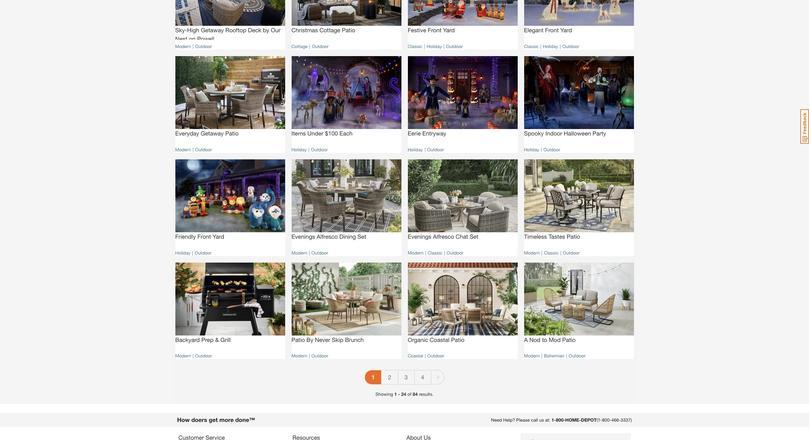 Task type: describe. For each thing, give the bounding box(es) containing it.
set for evenings alfresco chat set
[[470, 234, 479, 241]]

festive front yard
[[408, 27, 455, 34]]

| inside sky-high getaway rooftop deck by our nest on powell modern | outdoor
[[193, 44, 194, 49]]

classic | holiday | outdoor for festive
[[408, 44, 463, 49]]

2 800- from the left
[[603, 418, 612, 424]]

need help? please call us at: 1-800-home-depot (1-800-466-3337)
[[492, 418, 633, 424]]

1 inside the 1 button
[[372, 375, 375, 382]]

holiday link down elegant front yard
[[543, 44, 559, 49]]

holiday | outdoor for front
[[175, 250, 212, 256]]

holiday link for eerie entryway
[[408, 147, 423, 152]]

call
[[532, 418, 538, 424]]

outdoor link down friendly front yard
[[195, 250, 212, 256]]

set for evenings alfresco dining set
[[358, 234, 367, 241]]

timeless
[[525, 234, 547, 241]]

patio for timeless tastes patio
[[567, 234, 581, 241]]

nest
[[175, 35, 187, 43]]

outdoor link down items under $100 each on the left
[[311, 147, 328, 152]]

need
[[492, 418, 502, 424]]

0 horizontal spatial coastal
[[408, 354, 424, 359]]

evenings for evenings alfresco dining set
[[292, 234, 315, 241]]

getaway inside sky-high getaway rooftop deck by our nest on powell modern | outdoor
[[201, 27, 224, 34]]

friendly
[[175, 234, 196, 241]]

holiday link for spooky indoor halloween party
[[525, 147, 540, 152]]

spooky indoor halloween party link
[[525, 129, 634, 143]]

holiday link for items under $100 each
[[292, 147, 307, 152]]

stretchy image image for eerie entryway
[[408, 56, 518, 129]]

our
[[271, 27, 281, 34]]

stretchy image image for a nod to mod patio
[[525, 263, 634, 336]]

how doers get more done™
[[177, 417, 255, 424]]

high
[[187, 27, 199, 34]]

by
[[263, 27, 270, 34]]

outdoor down "entryway"
[[428, 147, 444, 152]]

cottage | outdoor
[[292, 44, 329, 49]]

stretchy image image for everyday getaway patio
[[175, 56, 285, 129]]

mod
[[549, 337, 561, 344]]

eerie
[[408, 130, 421, 137]]

yard for elegant front yard
[[561, 27, 572, 34]]

evenings alfresco dining set link
[[292, 233, 402, 247]]

front for friendly
[[198, 234, 211, 241]]

spooky
[[525, 130, 544, 137]]

items under $100 each link
[[292, 129, 402, 143]]

modern | classic | outdoor for tastes
[[525, 250, 580, 256]]

home-
[[566, 418, 582, 424]]

deck
[[248, 27, 262, 34]]

outdoor down backyard prep & grill
[[195, 354, 212, 359]]

outdoor down friendly front yard
[[195, 250, 212, 256]]

classic down elegant
[[525, 44, 539, 49]]

tastes
[[549, 234, 566, 241]]

a nod to mod patio link
[[525, 336, 634, 350]]

1 button
[[365, 371, 382, 385]]

outdoor link down christmas cottage patio
[[312, 44, 329, 49]]

2 button
[[382, 371, 398, 385]]

stretchy image image for timeless tastes patio
[[525, 160, 634, 233]]

indoor
[[546, 130, 563, 137]]

(1-
[[597, 418, 603, 424]]

outdoor down elegant front yard link
[[563, 44, 580, 49]]

modern link for a nod to mod patio
[[525, 354, 540, 359]]

0 vertical spatial coastal
[[430, 337, 450, 344]]

eerie entryway link
[[408, 129, 518, 143]]

stretchy image image for friendly front yard
[[175, 160, 285, 233]]

$100
[[325, 130, 338, 137]]

prep
[[202, 337, 214, 344]]

festive front yard link
[[408, 26, 518, 40]]

holiday for items under $100 each
[[292, 147, 307, 152]]

outdoor link down "entryway"
[[428, 147, 444, 152]]

modern link for sky-high getaway rooftop deck by our nest on powell
[[175, 44, 191, 49]]

of
[[408, 392, 412, 398]]

outdoor link down never on the left of page
[[312, 354, 329, 359]]

organic
[[408, 337, 428, 344]]

outdoor down never on the left of page
[[312, 354, 329, 359]]

outdoor inside sky-high getaway rooftop deck by our nest on powell modern | outdoor
[[195, 44, 212, 49]]

friendly front yard link
[[175, 233, 285, 247]]

outdoor down timeless tastes patio link
[[563, 250, 580, 256]]

coastal | outdoor
[[408, 354, 445, 359]]

timeless tastes patio
[[525, 234, 581, 241]]

holiday | outdoor for indoor
[[525, 147, 561, 152]]

spooky indoor halloween party
[[525, 130, 607, 137]]

evenings alfresco chat set link
[[408, 233, 518, 247]]

outdoor link down elegant front yard link
[[563, 44, 580, 49]]

2
[[388, 375, 392, 382]]

modern inside sky-high getaway rooftop deck by our nest on powell modern | outdoor
[[175, 44, 191, 49]]

a
[[525, 337, 528, 344]]

1 horizontal spatial cottage
[[320, 27, 341, 34]]

holiday for friendly front yard
[[175, 250, 191, 256]]

us
[[540, 418, 544, 424]]

4 button
[[415, 371, 431, 385]]

stretchy image image for patio by never skip brunch
[[292, 263, 402, 336]]

to
[[543, 337, 548, 344]]

alfresco for dining
[[317, 234, 338, 241]]

items under $100 each
[[292, 130, 353, 137]]

outdoor down items under $100 each on the left
[[311, 147, 328, 152]]

stretchy image image for evenings alfresco dining set
[[292, 160, 402, 233]]

4
[[421, 375, 425, 382]]

3 button
[[398, 371, 415, 385]]

doers
[[192, 417, 207, 424]]

3337)
[[621, 418, 633, 424]]

3
[[405, 375, 408, 382]]

evenings for evenings alfresco chat set
[[408, 234, 432, 241]]

bohemian
[[545, 354, 565, 359]]

modern link for patio by never skip brunch
[[292, 354, 308, 359]]

elegant
[[525, 27, 544, 34]]

outdoor down everyday getaway patio
[[195, 147, 212, 152]]

holiday for eerie entryway
[[408, 147, 423, 152]]

eerie entryway
[[408, 130, 447, 137]]

sky-high getaway rooftop deck by our nest on powell link
[[175, 26, 285, 43]]

chat
[[456, 234, 468, 241]]

elegant front yard link
[[525, 26, 634, 40]]

&
[[215, 337, 219, 344]]

outdoor down "organic coastal patio"
[[428, 354, 445, 359]]

modern | outdoor for patio
[[292, 354, 329, 359]]

brunch
[[345, 337, 364, 344]]

under
[[308, 130, 324, 137]]

sky-
[[175, 27, 187, 34]]

help?
[[504, 418, 516, 424]]

elegant front yard
[[525, 27, 572, 34]]

holiday down festive front yard
[[427, 44, 442, 49]]

modern | classic | outdoor for alfresco
[[408, 250, 464, 256]]

backyard
[[175, 337, 200, 344]]

rooftop
[[226, 27, 247, 34]]



Task type: locate. For each thing, give the bounding box(es) containing it.
0 horizontal spatial 1
[[372, 375, 375, 382]]

1-
[[552, 418, 556, 424]]

holiday down the friendly
[[175, 250, 191, 256]]

0 horizontal spatial yard
[[213, 234, 224, 241]]

modern | outdoor down backyard
[[175, 354, 212, 359]]

each
[[340, 130, 353, 137]]

stretchy image image
[[175, 0, 285, 26], [292, 0, 402, 26], [408, 0, 518, 26], [525, 0, 634, 26], [175, 56, 285, 129], [292, 56, 402, 129], [408, 56, 518, 129], [525, 56, 634, 129], [175, 160, 285, 233], [292, 160, 402, 233], [408, 160, 518, 233], [525, 160, 634, 233], [175, 263, 285, 336], [292, 263, 402, 336], [408, 263, 518, 336], [525, 263, 634, 336]]

outdoor link down "organic coastal patio"
[[428, 354, 445, 359]]

1 alfresco from the left
[[317, 234, 338, 241]]

classic down timeless tastes patio
[[545, 250, 559, 256]]

0 horizontal spatial front
[[198, 234, 211, 241]]

0 horizontal spatial evenings
[[292, 234, 315, 241]]

stretchy image image for elegant front yard
[[525, 0, 634, 26]]

1 set from the left
[[358, 234, 367, 241]]

outdoor down the 'festive front yard' link
[[447, 44, 463, 49]]

stretchy image image for backyard prep & grill
[[175, 263, 285, 336]]

0 horizontal spatial cottage
[[292, 44, 308, 49]]

at:
[[546, 418, 551, 424]]

modern | classic | outdoor down evenings alfresco chat set
[[408, 250, 464, 256]]

classic link
[[408, 44, 423, 49], [525, 44, 539, 49], [428, 250, 443, 256], [545, 250, 559, 256]]

outdoor link down backyard prep & grill
[[195, 354, 212, 359]]

classic | holiday | outdoor
[[408, 44, 463, 49], [525, 44, 580, 49]]

800-
[[556, 418, 566, 424], [603, 418, 612, 424]]

outdoor link down evenings alfresco dining set
[[312, 250, 329, 256]]

more
[[220, 417, 234, 424]]

0 horizontal spatial set
[[358, 234, 367, 241]]

1 horizontal spatial classic | holiday | outdoor
[[525, 44, 580, 49]]

holiday | outdoor for under
[[292, 147, 328, 152]]

classic down evenings alfresco chat set
[[428, 250, 443, 256]]

stretchy image image for festive front yard
[[408, 0, 518, 26]]

nod
[[530, 337, 541, 344]]

stretchy image image for spooky indoor halloween party
[[525, 56, 634, 129]]

1 classic | holiday | outdoor from the left
[[408, 44, 463, 49]]

front
[[428, 27, 442, 34], [546, 27, 559, 34], [198, 234, 211, 241]]

front inside the 'festive front yard' link
[[428, 27, 442, 34]]

1 getaway from the top
[[201, 27, 224, 34]]

outdoor down indoor
[[544, 147, 561, 152]]

never
[[315, 337, 331, 344]]

2 classic | holiday | outdoor from the left
[[525, 44, 580, 49]]

backyard prep & grill
[[175, 337, 231, 344]]

stretchy image image for christmas cottage patio
[[292, 0, 402, 26]]

classic | holiday | outdoor for elegant
[[525, 44, 580, 49]]

2 getaway from the top
[[201, 130, 224, 137]]

alfresco for chat
[[433, 234, 454, 241]]

0 vertical spatial cottage
[[320, 27, 341, 34]]

holiday down spooky
[[525, 147, 540, 152]]

1
[[372, 375, 375, 382], [395, 392, 397, 398]]

holiday down "eerie"
[[408, 147, 423, 152]]

front right festive
[[428, 27, 442, 34]]

modern | outdoor down everyday
[[175, 147, 212, 152]]

modern link for timeless tastes patio
[[525, 250, 540, 256]]

classic link down elegant
[[525, 44, 539, 49]]

holiday | outdoor for entryway
[[408, 147, 444, 152]]

stretchy image image for sky-high getaway rooftop deck by our nest on powell
[[175, 0, 285, 26]]

modern | outdoor for evenings
[[292, 250, 329, 256]]

holiday down elegant front yard
[[543, 44, 559, 49]]

front right elegant
[[546, 27, 559, 34]]

get
[[209, 417, 218, 424]]

1 horizontal spatial alfresco
[[433, 234, 454, 241]]

modern link
[[175, 44, 191, 49], [175, 147, 191, 152], [292, 250, 308, 256], [408, 250, 424, 256], [525, 250, 540, 256], [175, 354, 191, 359], [292, 354, 308, 359], [525, 354, 540, 359]]

0 horizontal spatial 800-
[[556, 418, 566, 424]]

outdoor link down powell at the top left of page
[[195, 44, 212, 49]]

organic coastal patio link
[[408, 336, 518, 350]]

patio by never skip brunch
[[292, 337, 364, 344]]

depot
[[582, 418, 597, 424]]

holiday link for friendly front yard
[[175, 250, 191, 256]]

outdoor down evenings alfresco dining set
[[312, 250, 329, 256]]

800- right at:
[[556, 418, 566, 424]]

2 evenings from the left
[[408, 234, 432, 241]]

1 horizontal spatial front
[[428, 27, 442, 34]]

modern | outdoor down by
[[292, 354, 329, 359]]

outdoor link down the 'festive front yard' link
[[447, 44, 463, 49]]

set
[[358, 234, 367, 241], [470, 234, 479, 241]]

1 evenings from the left
[[292, 234, 315, 241]]

front right the friendly
[[198, 234, 211, 241]]

holiday down items
[[292, 147, 307, 152]]

dining
[[340, 234, 356, 241]]

coastal link
[[408, 354, 424, 359]]

evenings alfresco chat set
[[408, 234, 479, 241]]

powell
[[197, 35, 214, 43]]

showing
[[376, 392, 393, 398]]

how
[[177, 417, 190, 424]]

classic | holiday | outdoor down elegant front yard
[[525, 44, 580, 49]]

done™
[[236, 417, 255, 424]]

800- right depot
[[603, 418, 612, 424]]

everyday
[[175, 130, 199, 137]]

1 horizontal spatial yard
[[443, 27, 455, 34]]

holiday link down items
[[292, 147, 307, 152]]

festive
[[408, 27, 427, 34]]

0 vertical spatial 1
[[372, 375, 375, 382]]

outdoor link down indoor
[[544, 147, 561, 152]]

results.
[[419, 392, 434, 398]]

patio for christmas cottage patio
[[342, 27, 356, 34]]

outdoor down the evenings alfresco chat set link
[[447, 250, 464, 256]]

modern link for everyday getaway patio
[[175, 147, 191, 152]]

organic coastal patio
[[408, 337, 465, 344]]

party
[[593, 130, 607, 137]]

christmas cottage patio link
[[292, 26, 402, 40]]

1 vertical spatial coastal
[[408, 354, 424, 359]]

yard for festive front yard
[[443, 27, 455, 34]]

outdoor link down a nod to mod patio link
[[569, 354, 586, 359]]

1 horizontal spatial set
[[470, 234, 479, 241]]

holiday | outdoor
[[292, 147, 328, 152], [408, 147, 444, 152], [525, 147, 561, 152], [175, 250, 212, 256]]

please
[[517, 418, 530, 424]]

1 horizontal spatial modern | classic | outdoor
[[525, 250, 580, 256]]

set right chat at the bottom of page
[[470, 234, 479, 241]]

coastal up coastal | outdoor
[[430, 337, 450, 344]]

coastal down organic at the bottom right
[[408, 354, 424, 359]]

front inside elegant front yard link
[[546, 27, 559, 34]]

1 vertical spatial getaway
[[201, 130, 224, 137]]

modern link for backyard prep & grill
[[175, 354, 191, 359]]

stretchy image image for evenings alfresco chat set
[[408, 160, 518, 233]]

1 horizontal spatial evenings
[[408, 234, 432, 241]]

holiday | outdoor down spooky
[[525, 147, 561, 152]]

front inside 'friendly front yard' link
[[198, 234, 211, 241]]

outdoor down powell at the top left of page
[[195, 44, 212, 49]]

patio for organic coastal patio
[[452, 337, 465, 344]]

466-
[[612, 418, 621, 424]]

modern | outdoor down evenings alfresco dining set
[[292, 250, 329, 256]]

modern | outdoor for backyard
[[175, 354, 212, 359]]

holiday | outdoor down eerie entryway
[[408, 147, 444, 152]]

holiday link down festive front yard
[[427, 44, 442, 49]]

sky-high getaway rooftop deck by our nest on powell modern | outdoor
[[175, 27, 281, 49]]

1 left -
[[395, 392, 397, 398]]

0 horizontal spatial alfresco
[[317, 234, 338, 241]]

modern | bohemian | outdoor
[[525, 354, 586, 359]]

1 horizontal spatial 800-
[[603, 418, 612, 424]]

classic link down evenings alfresco chat set
[[428, 250, 443, 256]]

-
[[398, 392, 400, 398]]

holiday link down the friendly
[[175, 250, 191, 256]]

patio for everyday getaway patio
[[225, 130, 239, 137]]

christmas cottage patio
[[292, 27, 356, 34]]

alfresco left chat at the bottom of page
[[433, 234, 454, 241]]

modern | classic | outdoor down timeless tastes patio
[[525, 250, 580, 256]]

backyard prep & grill link
[[175, 336, 285, 350]]

everyday getaway patio link
[[175, 129, 285, 143]]

classic link down festive
[[408, 44, 423, 49]]

holiday for spooky indoor halloween party
[[525, 147, 540, 152]]

stretchy image image for items under $100 each
[[292, 56, 402, 129]]

classic down festive
[[408, 44, 423, 49]]

holiday link down spooky
[[525, 147, 540, 152]]

showing 1 - 24 of 84 results.
[[376, 392, 434, 398]]

cottage down christmas
[[292, 44, 308, 49]]

2 modern | classic | outdoor from the left
[[525, 250, 580, 256]]

2 horizontal spatial front
[[546, 27, 559, 34]]

skip
[[332, 337, 344, 344]]

outdoor down christmas cottage patio
[[312, 44, 329, 49]]

bohemian link
[[545, 354, 565, 359]]

2 set from the left
[[470, 234, 479, 241]]

cottage link
[[292, 44, 308, 49]]

evenings alfresco dining set
[[292, 234, 367, 241]]

outdoor link down everyday getaway patio
[[195, 147, 212, 152]]

holiday | outdoor down friendly front yard
[[175, 250, 212, 256]]

friendly front yard
[[175, 234, 224, 241]]

0 horizontal spatial modern | classic | outdoor
[[408, 250, 464, 256]]

cottage right christmas
[[320, 27, 341, 34]]

modern
[[175, 44, 191, 49], [175, 147, 191, 152], [292, 250, 308, 256], [408, 250, 424, 256], [525, 250, 540, 256], [175, 354, 191, 359], [292, 354, 308, 359], [525, 354, 540, 359]]

christmas
[[292, 27, 318, 34]]

modern | classic | outdoor
[[408, 250, 464, 256], [525, 250, 580, 256]]

1 vertical spatial 1
[[395, 392, 397, 398]]

set right the dining
[[358, 234, 367, 241]]

entryway
[[423, 130, 447, 137]]

holiday | outdoor down under
[[292, 147, 328, 152]]

1 horizontal spatial coastal
[[430, 337, 450, 344]]

holiday link
[[427, 44, 442, 49], [543, 44, 559, 49], [292, 147, 307, 152], [408, 147, 423, 152], [525, 147, 540, 152], [175, 250, 191, 256]]

outdoor
[[195, 44, 212, 49], [312, 44, 329, 49], [447, 44, 463, 49], [563, 44, 580, 49], [195, 147, 212, 152], [311, 147, 328, 152], [428, 147, 444, 152], [544, 147, 561, 152], [195, 250, 212, 256], [312, 250, 329, 256], [447, 250, 464, 256], [563, 250, 580, 256], [195, 354, 212, 359], [312, 354, 329, 359], [428, 354, 445, 359], [569, 354, 586, 359]]

0 horizontal spatial classic | holiday | outdoor
[[408, 44, 463, 49]]

alfresco
[[317, 234, 338, 241], [433, 234, 454, 241]]

1 vertical spatial cottage
[[292, 44, 308, 49]]

1 800- from the left
[[556, 418, 566, 424]]

feedback link image
[[801, 109, 810, 144]]

1 horizontal spatial 1
[[395, 392, 397, 398]]

coastal
[[430, 337, 450, 344], [408, 354, 424, 359]]

front for elegant
[[546, 27, 559, 34]]

stretchy image image for organic coastal patio
[[408, 263, 518, 336]]

timeless tastes patio link
[[525, 233, 634, 247]]

classic link down timeless tastes patio
[[545, 250, 559, 256]]

holiday link down "eerie"
[[408, 147, 423, 152]]

outdoor link down the evenings alfresco chat set link
[[447, 250, 464, 256]]

alfresco left the dining
[[317, 234, 338, 241]]

1 left 2 in the bottom left of the page
[[372, 375, 375, 382]]

outdoor down a nod to mod patio link
[[569, 354, 586, 359]]

modern link for evenings alfresco dining set
[[292, 250, 308, 256]]

yard for friendly front yard
[[213, 234, 224, 241]]

0 vertical spatial getaway
[[201, 27, 224, 34]]

2 horizontal spatial yard
[[561, 27, 572, 34]]

items
[[292, 130, 306, 137]]

modern link for evenings alfresco chat set
[[408, 250, 424, 256]]

front for festive
[[428, 27, 442, 34]]

24
[[402, 392, 407, 398]]

84
[[413, 392, 418, 398]]

classic | holiday | outdoor down festive front yard
[[408, 44, 463, 49]]

outdoor link down timeless tastes patio link
[[563, 250, 580, 256]]

getaway right everyday
[[201, 130, 224, 137]]

1 modern | classic | outdoor from the left
[[408, 250, 464, 256]]

modern | outdoor for everyday
[[175, 147, 212, 152]]

2 alfresco from the left
[[433, 234, 454, 241]]

getaway up powell at the top left of page
[[201, 27, 224, 34]]

patio by never skip brunch link
[[292, 336, 402, 350]]



Task type: vqa. For each thing, say whether or not it's contained in the screenshot.
"Holiday" LINK associated with Spooky Indoor Halloween Party
yes



